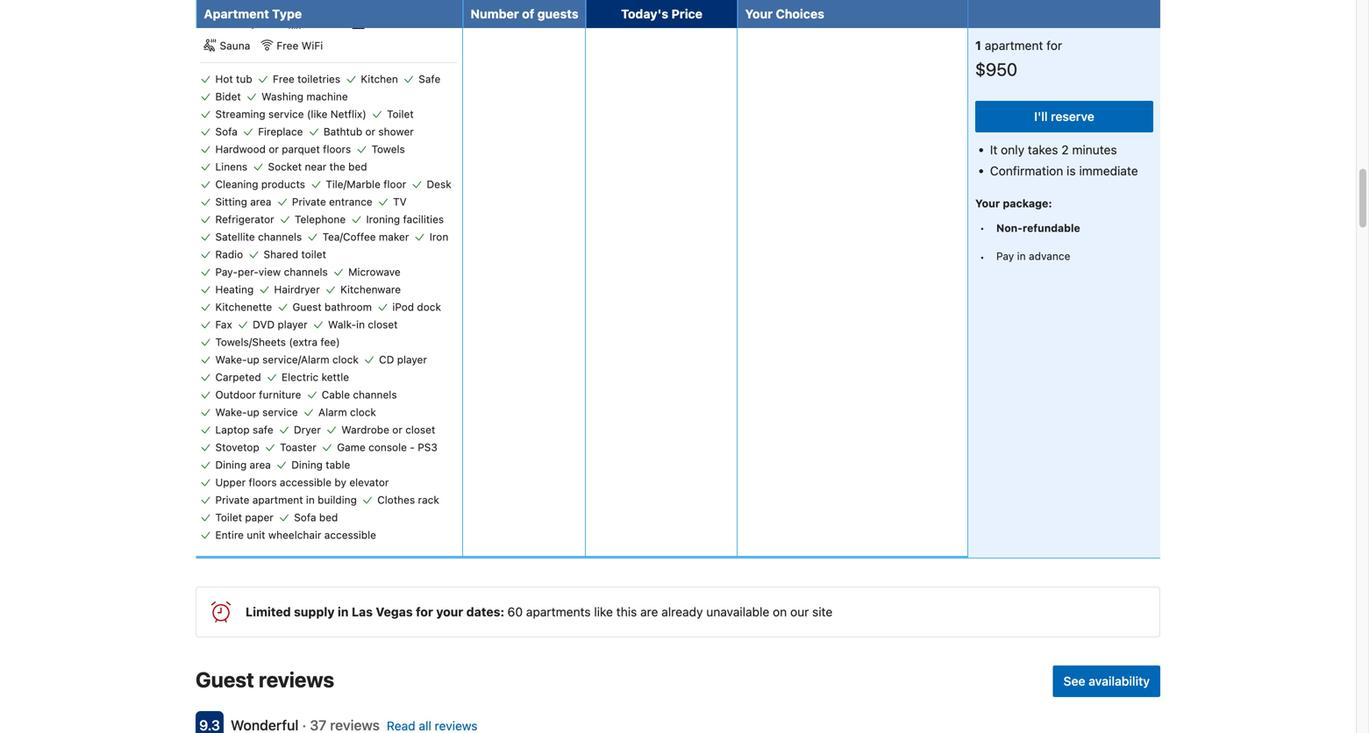 Task type: describe. For each thing, give the bounding box(es) containing it.
non-
[[996, 222, 1023, 234]]

washing
[[261, 90, 303, 102]]

microwave
[[348, 266, 401, 278]]

upper floors accessible by elevator
[[215, 476, 389, 488]]

wake- for wake-up service/alarm clock
[[215, 353, 247, 366]]

0 vertical spatial floors
[[323, 143, 351, 155]]

by
[[335, 476, 346, 488]]

kitchenette
[[215, 301, 272, 313]]

wake-up service
[[215, 406, 298, 418]]

closet for wardrobe or closet
[[405, 423, 435, 436]]

1 vertical spatial for
[[416, 605, 433, 619]]

free wifi
[[277, 39, 323, 52]]

apartment for building
[[252, 494, 303, 506]]

guest for guest bathroom
[[293, 301, 322, 313]]

floor
[[383, 178, 406, 190]]

on
[[773, 605, 787, 619]]

1 vertical spatial floors
[[249, 476, 277, 488]]

channels for cable channels
[[353, 388, 397, 401]]

free toiletries
[[273, 73, 340, 85]]

hardwood or parquet floors
[[215, 143, 351, 155]]

toilet for toilet paper
[[215, 511, 242, 523]]

all
[[419, 719, 431, 733]]

toaster
[[280, 441, 316, 453]]

in up the "sofa bed"
[[306, 494, 315, 506]]

bathroom
[[325, 301, 372, 313]]

coffee machine
[[368, 17, 446, 29]]

in right pay
[[1017, 250, 1026, 262]]

the
[[330, 160, 345, 173]]

package:
[[1003, 197, 1052, 209]]

site
[[812, 605, 833, 619]]

your for your choices
[[745, 7, 773, 21]]

free for free toiletries
[[273, 73, 295, 85]]

heating
[[215, 283, 254, 295]]

socket near the bed
[[268, 160, 367, 173]]

reviews inside button
[[435, 719, 478, 733]]

hairdryer
[[274, 283, 320, 295]]

kitchenware
[[340, 283, 401, 295]]

1 vertical spatial bed
[[319, 511, 338, 523]]

furniture
[[259, 388, 301, 401]]

1
[[975, 38, 981, 53]]

see availability
[[1064, 674, 1150, 688]]

clothes rack
[[377, 494, 439, 506]]

up for service
[[247, 406, 259, 418]]

toilet paper
[[215, 511, 274, 523]]

1 vertical spatial channels
[[284, 266, 328, 278]]

cleaning products
[[215, 178, 305, 190]]

player for cd player
[[397, 353, 427, 366]]

• for pay in advance
[[980, 251, 985, 263]]

elevator
[[349, 476, 389, 488]]

pay in advance
[[996, 250, 1070, 262]]

our
[[790, 605, 809, 619]]

towels
[[372, 143, 405, 155]]

machine for washing machine
[[306, 90, 348, 102]]

your choices
[[745, 7, 824, 21]]

socket
[[268, 160, 302, 173]]

dvd player
[[253, 318, 308, 331]]

type
[[272, 7, 302, 21]]

non-refundable
[[996, 222, 1080, 234]]

toiletries
[[297, 73, 340, 85]]

electric
[[282, 371, 319, 383]]

apartments
[[526, 605, 591, 619]]

cleaning
[[215, 178, 258, 190]]

• for non-refundable
[[980, 222, 985, 234]]

hot
[[215, 73, 233, 85]]

guest bathroom
[[293, 301, 372, 313]]

it only takes 2 minutes confirmation is immediate
[[990, 143, 1138, 178]]

closet for walk-in closet
[[368, 318, 398, 331]]

or for bathtub
[[365, 125, 375, 138]]

sitting
[[215, 195, 247, 208]]

linens
[[215, 160, 247, 173]]

$950
[[975, 59, 1017, 79]]

pay-
[[215, 266, 238, 278]]

shower
[[378, 125, 414, 138]]

private for private apartment in building
[[215, 494, 249, 506]]

apartment for $950
[[985, 38, 1043, 53]]

dryer
[[294, 423, 321, 436]]

per-
[[238, 266, 259, 278]]

stovetop
[[215, 441, 259, 453]]

sofa for sofa bed
[[294, 511, 316, 523]]

netflix)
[[330, 108, 366, 120]]

alarm clock
[[318, 406, 376, 418]]

radio
[[215, 248, 243, 260]]

fee)
[[320, 336, 340, 348]]

choices
[[776, 7, 824, 21]]

tub
[[236, 73, 252, 85]]

guests
[[537, 7, 579, 21]]

machine for coffee machine
[[404, 17, 446, 29]]

limited
[[246, 605, 291, 619]]

wardrobe
[[341, 423, 389, 436]]

table
[[326, 459, 350, 471]]

immediate
[[1079, 164, 1138, 178]]

walk-in closet
[[328, 318, 398, 331]]

entire unit wheelchair accessible
[[215, 529, 376, 541]]

it
[[990, 143, 998, 157]]

limited supply in las vegas for your dates: 60 apartments like this are already unavailable on our site
[[246, 605, 833, 619]]

or for wardrobe
[[392, 423, 402, 436]]

sofa for sofa
[[215, 125, 238, 138]]

tea/coffee maker
[[322, 231, 409, 243]]



Task type: vqa. For each thing, say whether or not it's contained in the screenshot.
QR in the IF YOUR DIGITAL TICKET CONTAINS A BARCODE OR QR CODE, SHOW IT TO THE STAFF AT THE ATTRACTION'S ENTRANCE OR TICKET COLLECTION POINT FOR THEM TO SCAN.
no



Task type: locate. For each thing, give the bounding box(es) containing it.
1 vertical spatial clock
[[350, 406, 376, 418]]

service down washing
[[268, 108, 304, 120]]

0 horizontal spatial or
[[269, 143, 279, 155]]

1 vertical spatial up
[[247, 406, 259, 418]]

2 up from the top
[[247, 406, 259, 418]]

1 dining from the left
[[215, 459, 247, 471]]

0 horizontal spatial floors
[[249, 476, 277, 488]]

dining up upper
[[215, 459, 247, 471]]

cd player
[[379, 353, 427, 366]]

0 vertical spatial •
[[980, 222, 985, 234]]

reviews right all
[[435, 719, 478, 733]]

terrace
[[304, 17, 342, 29]]

free up washing
[[273, 73, 295, 85]]

today's
[[621, 7, 668, 21]]

1 horizontal spatial toilet
[[387, 108, 414, 120]]

like
[[594, 605, 613, 619]]

refundable
[[1023, 222, 1080, 234]]

channels for satellite channels
[[258, 231, 302, 243]]

streaming
[[215, 108, 265, 120]]

kitchen
[[361, 73, 398, 85]]

or up console
[[392, 423, 402, 436]]

dining
[[215, 459, 247, 471], [291, 459, 323, 471]]

sofa up entire unit wheelchair accessible
[[294, 511, 316, 523]]

bidet
[[215, 90, 241, 102]]

1 vertical spatial apartment
[[252, 494, 303, 506]]

player for dvd player
[[278, 318, 308, 331]]

see availability button
[[1053, 666, 1160, 697]]

(like
[[307, 108, 327, 120]]

building
[[318, 494, 357, 506]]

minutes
[[1072, 143, 1117, 157]]

• left non-
[[980, 222, 985, 234]]

price
[[671, 7, 703, 21]]

safe
[[253, 423, 273, 436]]

• left pay
[[980, 251, 985, 263]]

laptop
[[215, 423, 250, 436]]

0 horizontal spatial sofa
[[215, 125, 238, 138]]

1 vertical spatial player
[[397, 353, 427, 366]]

service down furniture
[[262, 406, 298, 418]]

tile/marble
[[326, 178, 381, 190]]

clock up kettle
[[332, 353, 359, 366]]

guest up 'scored 9.3' element
[[196, 667, 254, 692]]

1 vertical spatial private
[[215, 494, 249, 506]]

floors up the
[[323, 143, 351, 155]]

or for hardwood
[[269, 143, 279, 155]]

upper
[[215, 476, 246, 488]]

1 up from the top
[[247, 353, 259, 366]]

machine down toiletries
[[306, 90, 348, 102]]

0 horizontal spatial machine
[[306, 90, 348, 102]]

0 vertical spatial sofa
[[215, 125, 238, 138]]

0 vertical spatial free
[[277, 39, 299, 52]]

0 horizontal spatial your
[[745, 7, 773, 21]]

hardwood
[[215, 143, 266, 155]]

game
[[337, 441, 366, 453]]

0 vertical spatial or
[[365, 125, 375, 138]]

tea/coffee
[[322, 231, 376, 243]]

area for sitting area
[[250, 195, 271, 208]]

number
[[470, 7, 519, 21]]

confirmation
[[990, 164, 1063, 178]]

0 vertical spatial wake-
[[215, 353, 247, 366]]

1 vertical spatial closet
[[405, 423, 435, 436]]

view
[[259, 266, 281, 278]]

ironing facilities
[[366, 213, 444, 225]]

accessible down dining table
[[280, 476, 332, 488]]

1 horizontal spatial floors
[[323, 143, 351, 155]]

number of guests
[[470, 7, 579, 21]]

guest reviews element
[[196, 666, 1046, 694]]

1 vertical spatial or
[[269, 143, 279, 155]]

wake- up carpeted
[[215, 353, 247, 366]]

0 vertical spatial closet
[[368, 318, 398, 331]]

0 horizontal spatial reviews
[[259, 667, 334, 692]]

1 vertical spatial toilet
[[215, 511, 242, 523]]

1 vertical spatial your
[[975, 197, 1000, 209]]

1 • from the top
[[980, 222, 985, 234]]

0 vertical spatial toilet
[[387, 108, 414, 120]]

1 horizontal spatial private
[[292, 195, 326, 208]]

dining up upper floors accessible by elevator
[[291, 459, 323, 471]]

channels up alarm clock
[[353, 388, 397, 401]]

private up telephone
[[292, 195, 326, 208]]

1 horizontal spatial reviews
[[435, 719, 478, 733]]

1 horizontal spatial machine
[[404, 17, 446, 29]]

apartment up $950
[[985, 38, 1043, 53]]

area down cleaning products
[[250, 195, 271, 208]]

closet
[[368, 318, 398, 331], [405, 423, 435, 436]]

availability
[[1089, 674, 1150, 688]]

0 vertical spatial reviews
[[259, 667, 334, 692]]

0 horizontal spatial private
[[215, 494, 249, 506]]

in down bathroom
[[356, 318, 365, 331]]

floors down dining area
[[249, 476, 277, 488]]

2
[[1062, 143, 1069, 157]]

apartment up paper
[[252, 494, 303, 506]]

dining for dining area
[[215, 459, 247, 471]]

accessible down building at bottom
[[324, 529, 376, 541]]

sitting area
[[215, 195, 271, 208]]

2 dining from the left
[[291, 459, 323, 471]]

sofa down streaming
[[215, 125, 238, 138]]

reviews up rated wonderful element
[[259, 667, 334, 692]]

toilet for toilet
[[387, 108, 414, 120]]

closet up ps3
[[405, 423, 435, 436]]

private apartment in building
[[215, 494, 357, 506]]

0 vertical spatial your
[[745, 7, 773, 21]]

0 vertical spatial player
[[278, 318, 308, 331]]

area
[[250, 195, 271, 208], [250, 459, 271, 471]]

outdoor
[[215, 388, 256, 401]]

cable
[[322, 388, 350, 401]]

0 horizontal spatial guest
[[196, 667, 254, 692]]

your up non-
[[975, 197, 1000, 209]]

1 horizontal spatial bed
[[348, 160, 367, 173]]

2 vertical spatial or
[[392, 423, 402, 436]]

0 horizontal spatial closet
[[368, 318, 398, 331]]

1 vertical spatial guest
[[196, 667, 254, 692]]

player up '(extra' on the top left of page
[[278, 318, 308, 331]]

rated wonderful element
[[231, 717, 299, 733]]

player
[[278, 318, 308, 331], [397, 353, 427, 366]]

wake- for wake-up service
[[215, 406, 247, 418]]

1 horizontal spatial closet
[[405, 423, 435, 436]]

channels down toilet at the left of the page
[[284, 266, 328, 278]]

private down upper
[[215, 494, 249, 506]]

2 wake- from the top
[[215, 406, 247, 418]]

ironing
[[366, 213, 400, 225]]

0 vertical spatial private
[[292, 195, 326, 208]]

hot tub
[[215, 73, 252, 85]]

channels up shared
[[258, 231, 302, 243]]

0 horizontal spatial apartment
[[252, 494, 303, 506]]

up down "outdoor furniture"
[[247, 406, 259, 418]]

free left wifi
[[277, 39, 299, 52]]

clock up wardrobe
[[350, 406, 376, 418]]

dining for dining table
[[291, 459, 323, 471]]

1 horizontal spatial sofa
[[294, 511, 316, 523]]

1 vertical spatial accessible
[[324, 529, 376, 541]]

sofa bed
[[294, 511, 338, 523]]

2 horizontal spatial or
[[392, 423, 402, 436]]

1 vertical spatial free
[[273, 73, 295, 85]]

0 vertical spatial up
[[247, 353, 259, 366]]

bed up tile/marble
[[348, 160, 367, 173]]

0 horizontal spatial dining
[[215, 459, 247, 471]]

rack
[[418, 494, 439, 506]]

takes
[[1028, 143, 1058, 157]]

see
[[1064, 674, 1085, 688]]

laptop safe
[[215, 423, 273, 436]]

1 horizontal spatial player
[[397, 353, 427, 366]]

0 vertical spatial service
[[268, 108, 304, 120]]

0 vertical spatial apartment
[[985, 38, 1043, 53]]

apartment
[[985, 38, 1043, 53], [252, 494, 303, 506]]

scored 9.3 element
[[196, 711, 224, 733]]

area for dining area
[[250, 459, 271, 471]]

already
[[662, 605, 703, 619]]

1 apartment for $950
[[975, 38, 1062, 79]]

closet down ipod
[[368, 318, 398, 331]]

your left choices
[[745, 7, 773, 21]]

1 horizontal spatial guest
[[293, 301, 322, 313]]

game console - ps3
[[337, 441, 438, 453]]

0 horizontal spatial player
[[278, 318, 308, 331]]

las
[[352, 605, 373, 619]]

dates:
[[466, 605, 504, 619]]

guest down hairdryer
[[293, 301, 322, 313]]

private for private entrance
[[292, 195, 326, 208]]

bed
[[348, 160, 367, 173], [319, 511, 338, 523]]

free
[[277, 39, 299, 52], [273, 73, 295, 85]]

1 vertical spatial area
[[250, 459, 271, 471]]

of
[[522, 7, 534, 21]]

1 vertical spatial wake-
[[215, 406, 247, 418]]

telephone
[[295, 213, 346, 225]]

player right cd
[[397, 353, 427, 366]]

1 horizontal spatial apartment
[[985, 38, 1043, 53]]

0 vertical spatial for
[[1047, 38, 1062, 53]]

toilet up entire
[[215, 511, 242, 523]]

i'll reserve
[[1034, 109, 1094, 124]]

near
[[305, 160, 327, 173]]

are
[[640, 605, 658, 619]]

1 vertical spatial sofa
[[294, 511, 316, 523]]

in
[[1017, 250, 1026, 262], [356, 318, 365, 331], [306, 494, 315, 506], [338, 605, 349, 619]]

1 vertical spatial reviews
[[435, 719, 478, 733]]

1 vertical spatial service
[[262, 406, 298, 418]]

toilet up shower
[[387, 108, 414, 120]]

1 horizontal spatial for
[[1047, 38, 1062, 53]]

walk-
[[328, 318, 356, 331]]

ps3
[[418, 441, 438, 453]]

0 vertical spatial area
[[250, 195, 271, 208]]

bathtub or shower
[[323, 125, 414, 138]]

supply
[[294, 605, 335, 619]]

your
[[745, 7, 773, 21], [975, 197, 1000, 209]]

machine right coffee
[[404, 17, 446, 29]]

2 vertical spatial channels
[[353, 388, 397, 401]]

0 vertical spatial accessible
[[280, 476, 332, 488]]

for inside 1 apartment for $950
[[1047, 38, 1062, 53]]

for up i'll reserve
[[1047, 38, 1062, 53]]

in left las
[[338, 605, 349, 619]]

1 horizontal spatial dining
[[291, 459, 323, 471]]

0 vertical spatial guest
[[293, 301, 322, 313]]

soundproof
[[220, 17, 278, 29]]

0 vertical spatial bed
[[348, 160, 367, 173]]

area down the stovetop
[[250, 459, 271, 471]]

apartment inside 1 apartment for $950
[[985, 38, 1043, 53]]

fireplace
[[258, 125, 303, 138]]

satellite channels
[[215, 231, 302, 243]]

guest for guest reviews
[[196, 667, 254, 692]]

1 horizontal spatial your
[[975, 197, 1000, 209]]

tv
[[393, 195, 407, 208]]

wake- up laptop
[[215, 406, 247, 418]]

or up towels
[[365, 125, 375, 138]]

or down 'fireplace' on the top left of the page
[[269, 143, 279, 155]]

1 horizontal spatial or
[[365, 125, 375, 138]]

0 horizontal spatial bed
[[319, 511, 338, 523]]

up for service/alarm
[[247, 353, 259, 366]]

2 • from the top
[[980, 251, 985, 263]]

your for your package:
[[975, 197, 1000, 209]]

0 vertical spatial machine
[[404, 17, 446, 29]]

1 wake- from the top
[[215, 353, 247, 366]]

1 vertical spatial •
[[980, 251, 985, 263]]

electric kettle
[[282, 371, 349, 383]]

read all reviews
[[387, 719, 478, 733]]

for left your
[[416, 605, 433, 619]]

free for free wifi
[[277, 39, 299, 52]]

today's price
[[621, 7, 703, 21]]

apartment
[[204, 7, 269, 21]]

facilities
[[403, 213, 444, 225]]

refrigerator
[[215, 213, 274, 225]]

wake-up service/alarm clock
[[215, 353, 359, 366]]

0 vertical spatial clock
[[332, 353, 359, 366]]

clock
[[332, 353, 359, 366], [350, 406, 376, 418]]

0 vertical spatial channels
[[258, 231, 302, 243]]

1 vertical spatial machine
[[306, 90, 348, 102]]

up down "towels/sheets"
[[247, 353, 259, 366]]

bed down building at bottom
[[319, 511, 338, 523]]

this
[[616, 605, 637, 619]]

toilet
[[301, 248, 326, 260]]

0 horizontal spatial toilet
[[215, 511, 242, 523]]

washing machine
[[261, 90, 348, 102]]

0 horizontal spatial for
[[416, 605, 433, 619]]

vegas
[[376, 605, 413, 619]]

cable channels
[[322, 388, 397, 401]]

your
[[436, 605, 463, 619]]

products
[[261, 178, 305, 190]]

safe
[[419, 73, 441, 85]]



